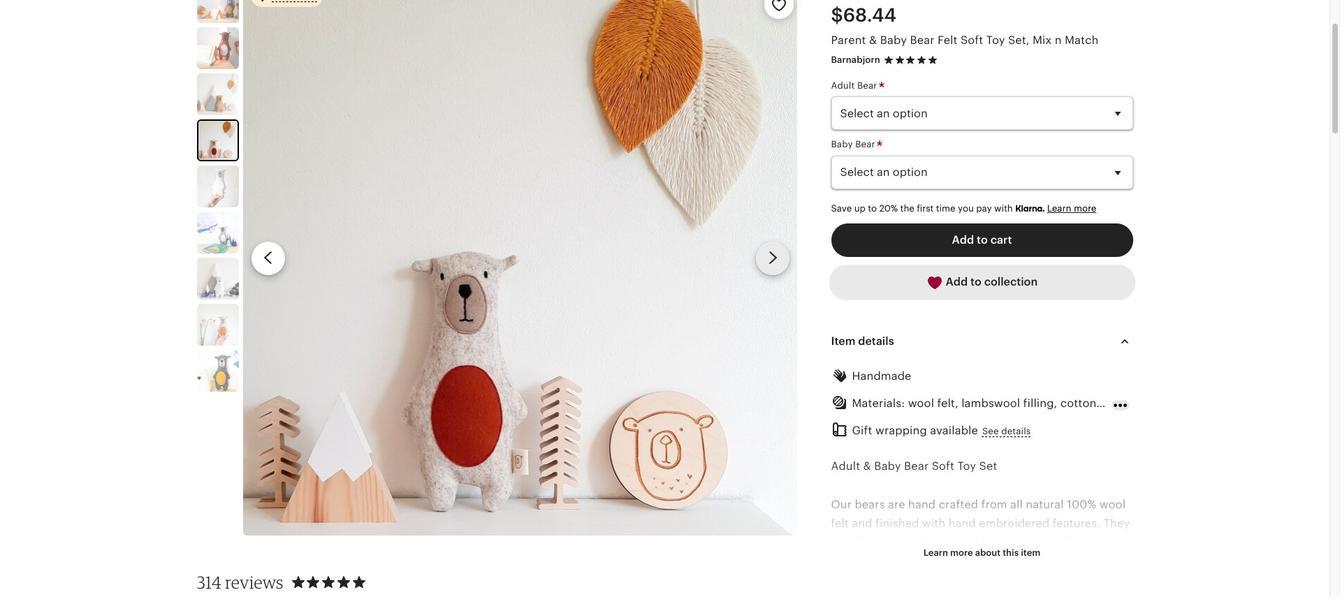 Task type: vqa. For each thing, say whether or not it's contained in the screenshot.
the Add inside the button
yes



Task type: locate. For each thing, give the bounding box(es) containing it.
features.
[[1053, 518, 1101, 530]]

add inside add to collection button
[[946, 276, 968, 288]]

are down felt
[[831, 537, 849, 549]]

toy
[[987, 34, 1005, 46], [958, 461, 976, 473]]

with down finished
[[882, 537, 905, 549]]

and down ideal
[[1103, 556, 1124, 568]]

1 adult from the top
[[831, 80, 855, 91]]

0 vertical spatial soft
[[961, 34, 984, 46]]

are up finished
[[888, 499, 906, 511]]

1 horizontal spatial 100%
[[1067, 499, 1097, 511]]

with down crafted
[[922, 518, 946, 530]]

1 horizontal spatial are
[[888, 499, 906, 511]]

0 horizontal spatial toy
[[958, 461, 976, 473]]

& right parent
[[869, 34, 877, 46]]

2 vertical spatial to
[[971, 276, 982, 288]]

see details link
[[983, 426, 1031, 439]]

with right pay at the top of the page
[[995, 203, 1013, 214]]

add to cart
[[952, 234, 1012, 246]]

barnabjorn
[[831, 55, 881, 65]]

0 vertical spatial learn
[[1047, 203, 1072, 214]]

0 vertical spatial wool
[[908, 398, 934, 410]]

0 vertical spatial and
[[852, 518, 873, 530]]

lambswool
[[962, 398, 1021, 410], [982, 537, 1041, 549]]

1 vertical spatial details
[[1002, 427, 1031, 437]]

1 vertical spatial learn
[[924, 548, 948, 559]]

you
[[958, 203, 974, 214]]

20%
[[880, 203, 898, 214]]

item
[[1021, 548, 1041, 559]]

1 vertical spatial are
[[831, 537, 849, 549]]

0 horizontal spatial and
[[852, 518, 873, 530]]

n
[[1055, 34, 1062, 46]]

this
[[1003, 548, 1019, 559]]

soft down the gift wrapping available see details
[[932, 461, 955, 473]]

1 horizontal spatial wool
[[1100, 499, 1126, 511]]

learn more about this item
[[924, 548, 1041, 559]]

0 vertical spatial hand
[[909, 499, 936, 511]]

1 vertical spatial &
[[864, 461, 871, 473]]

baby bear
[[831, 139, 878, 150]]

add inside add to cart button
[[952, 234, 974, 246]]

0 horizontal spatial more
[[951, 548, 973, 559]]

all
[[1011, 499, 1023, 511]]

with
[[995, 203, 1013, 214], [922, 518, 946, 530], [882, 537, 905, 549]]

set
[[980, 461, 998, 473]]

felt,
[[938, 398, 959, 410]]

felt
[[938, 34, 958, 46]]

0 horizontal spatial hand
[[909, 499, 936, 511]]

0 vertical spatial with
[[995, 203, 1013, 214]]

1 horizontal spatial toy
[[987, 34, 1005, 46]]

parent & baby bear felt soft toy set mix n match freyja image
[[197, 166, 239, 208]]

bear down barnabjorn
[[857, 80, 877, 91]]

barnabjorn link
[[831, 55, 881, 65]]

adult
[[831, 80, 855, 91], [831, 461, 860, 473]]

100% down finished
[[908, 537, 938, 549]]

lambswool up see
[[962, 398, 1021, 410]]

adult down barnabjorn
[[831, 80, 855, 91]]

details right see
[[1002, 427, 1031, 437]]

pay
[[977, 203, 992, 214]]

thread
[[1100, 398, 1136, 410]]

1 vertical spatial more
[[951, 548, 973, 559]]

to right up
[[868, 203, 877, 214]]

materials: wool felt, lambswool filling, cotton thread
[[852, 398, 1136, 410]]

1 vertical spatial add
[[946, 276, 968, 288]]

& for adult
[[864, 461, 871, 473]]

hand down crafted
[[949, 518, 976, 530]]

hand
[[909, 499, 936, 511], [949, 518, 976, 530]]

0 horizontal spatial natural
[[941, 537, 979, 549]]

2 vertical spatial with
[[882, 537, 905, 549]]

1 vertical spatial adult
[[831, 461, 860, 473]]

wool left felt,
[[908, 398, 934, 410]]

toy left set,
[[987, 34, 1005, 46]]

adult up our
[[831, 461, 860, 473]]

100% up features.
[[1067, 499, 1097, 511]]

and
[[852, 518, 873, 530], [1103, 556, 1124, 568]]

1 horizontal spatial soft
[[961, 34, 984, 46]]

0 horizontal spatial 100%
[[908, 537, 938, 549]]

the
[[901, 203, 915, 214]]

1 vertical spatial with
[[922, 518, 946, 530]]

2 vertical spatial baby
[[875, 461, 901, 473]]

between
[[1014, 556, 1061, 568]]

baby down adult bear
[[831, 139, 853, 150]]

wool up they
[[1100, 499, 1126, 511]]

add for add to collection
[[946, 276, 968, 288]]

1 vertical spatial baby
[[831, 139, 853, 150]]

0 vertical spatial toy
[[987, 34, 1005, 46]]

more left about
[[951, 548, 973, 559]]

1 horizontal spatial and
[[1103, 556, 1124, 568]]

match
[[1065, 34, 1099, 46]]

details right item
[[858, 335, 894, 347]]

0 vertical spatial more
[[1074, 203, 1097, 214]]

to left cart
[[977, 234, 988, 246]]

0 vertical spatial natural
[[1026, 499, 1064, 511]]

to left collection
[[971, 276, 982, 288]]

are
[[888, 499, 906, 511], [831, 537, 849, 549]]

item details
[[831, 335, 894, 347]]

0 horizontal spatial soft
[[932, 461, 955, 473]]

klarna.
[[1016, 203, 1045, 214]]

add
[[952, 234, 974, 246], [946, 276, 968, 288]]

1 horizontal spatial hand
[[949, 518, 976, 530]]

0 horizontal spatial parent & baby bear felt soft toy set mix n match berti image
[[198, 121, 237, 160]]

natural right all
[[1026, 499, 1064, 511]]

soft
[[961, 34, 984, 46], [932, 461, 955, 473]]

and up filled
[[852, 518, 873, 530]]

bears
[[855, 499, 885, 511]]

our bears are hand crafted from all natural 100% wool felt and finished with hand embroidered features. they are filled with 100% natural lambswool stuffing. ideal for encouraging imaginative play between parent and child.
[[831, 499, 1130, 587]]

0 horizontal spatial with
[[882, 537, 905, 549]]

gift wrapping available see details
[[852, 425, 1031, 437]]

soft right felt
[[961, 34, 984, 46]]

learn
[[1047, 203, 1072, 214], [924, 548, 948, 559]]

to for add to collection
[[971, 276, 982, 288]]

add down add to cart button
[[946, 276, 968, 288]]

lambswool down "embroidered"
[[982, 537, 1041, 549]]

1 vertical spatial lambswool
[[982, 537, 1041, 549]]

baby down wrapping
[[875, 461, 901, 473]]

1 horizontal spatial details
[[1002, 427, 1031, 437]]

item details button
[[819, 325, 1146, 358]]

0 vertical spatial adult
[[831, 80, 855, 91]]

bear
[[910, 34, 935, 46], [857, 80, 877, 91], [856, 139, 876, 150], [904, 461, 929, 473]]

baby down $68.44
[[880, 34, 907, 46]]

0 vertical spatial 100%
[[1067, 499, 1097, 511]]

baby
[[880, 34, 907, 46], [831, 139, 853, 150], [875, 461, 901, 473]]

add for add to cart
[[952, 234, 974, 246]]

mix
[[1033, 34, 1052, 46]]

1 vertical spatial and
[[1103, 556, 1124, 568]]

2 horizontal spatial with
[[995, 203, 1013, 214]]

wool
[[908, 398, 934, 410], [1100, 499, 1126, 511]]

1 vertical spatial 100%
[[908, 537, 938, 549]]

toy left set
[[958, 461, 976, 473]]

1 horizontal spatial natural
[[1026, 499, 1064, 511]]

0 vertical spatial details
[[858, 335, 894, 347]]

parent & baby bear felt soft toy set mix n match herman image
[[197, 212, 239, 254]]

parent & baby bear felt soft toy set mix n match berti image
[[243, 0, 798, 536], [198, 121, 237, 160]]

parent & baby bear felt soft toy set mix n match arni image
[[197, 27, 239, 69]]

learn more button
[[1047, 203, 1097, 214]]

1 vertical spatial to
[[977, 234, 988, 246]]

1 vertical spatial wool
[[1100, 499, 1126, 511]]

to
[[868, 203, 877, 214], [977, 234, 988, 246], [971, 276, 982, 288]]

details inside the gift wrapping available see details
[[1002, 427, 1031, 437]]

& down gift
[[864, 461, 871, 473]]

314
[[197, 572, 222, 593]]

2 adult from the top
[[831, 461, 860, 473]]

0 vertical spatial baby
[[880, 34, 907, 46]]

more right the klarna.
[[1074, 203, 1097, 214]]

0 vertical spatial &
[[869, 34, 877, 46]]

0 horizontal spatial learn
[[924, 548, 948, 559]]

0 horizontal spatial details
[[858, 335, 894, 347]]

hand up finished
[[909, 499, 936, 511]]

1 vertical spatial natural
[[941, 537, 979, 549]]

100%
[[1067, 499, 1097, 511], [908, 537, 938, 549]]

more
[[1074, 203, 1097, 214], [951, 548, 973, 559]]

wool inside our bears are hand crafted from all natural 100% wool felt and finished with hand embroidered features. they are filled with 100% natural lambswool stuffing. ideal for encouraging imaginative play between parent and child.
[[1100, 499, 1126, 511]]

natural up imaginative
[[941, 537, 979, 549]]

lambswool inside our bears are hand crafted from all natural 100% wool felt and finished with hand embroidered features. they are filled with 100% natural lambswool stuffing. ideal for encouraging imaginative play between parent and child.
[[982, 537, 1041, 549]]

filling,
[[1024, 398, 1058, 410]]

see
[[983, 427, 999, 437]]

&
[[869, 34, 877, 46], [864, 461, 871, 473]]

0 vertical spatial are
[[888, 499, 906, 511]]

details
[[858, 335, 894, 347], [1002, 427, 1031, 437]]

add down save up to 20% the first time you pay with klarna. learn more
[[952, 234, 974, 246]]

about
[[976, 548, 1001, 559]]

natural
[[1026, 499, 1064, 511], [941, 537, 979, 549]]

learn more about this item button
[[913, 541, 1051, 567]]

0 vertical spatial add
[[952, 234, 974, 246]]



Task type: describe. For each thing, give the bounding box(es) containing it.
1 vertical spatial toy
[[958, 461, 976, 473]]

baby for adult
[[875, 461, 901, 473]]

encouraging
[[850, 556, 919, 568]]

set,
[[1008, 34, 1030, 46]]

cotton
[[1061, 398, 1097, 410]]

add to collection
[[943, 276, 1038, 288]]

up
[[855, 203, 866, 214]]

imaginative
[[922, 556, 985, 568]]

adult for adult bear
[[831, 80, 855, 91]]

0 vertical spatial to
[[868, 203, 877, 214]]

collection
[[985, 276, 1038, 288]]

cart
[[991, 234, 1012, 246]]

parent
[[1064, 556, 1100, 568]]

more inside dropdown button
[[951, 548, 973, 559]]

first
[[917, 203, 934, 214]]

finished
[[876, 518, 919, 530]]

stuffing.
[[1044, 537, 1090, 549]]

handmade
[[852, 370, 912, 382]]

0 vertical spatial lambswool
[[962, 398, 1021, 410]]

parent & baby bear felt soft toy set mix n match reggie image
[[197, 350, 239, 392]]

felt
[[831, 518, 849, 530]]

wrapping
[[876, 425, 927, 437]]

parent & baby bear felt soft toy set mix n match raffi image
[[197, 304, 239, 346]]

adult & baby bear soft toy set
[[831, 461, 998, 473]]

item
[[831, 335, 856, 347]]

play
[[988, 556, 1011, 568]]

parent
[[831, 34, 866, 46]]

& for parent
[[869, 34, 877, 46]]

adult bear
[[831, 80, 880, 91]]

1 vertical spatial soft
[[932, 461, 955, 473]]

learn inside dropdown button
[[924, 548, 948, 559]]

materials:
[[852, 398, 905, 410]]

to for add to cart
[[977, 234, 988, 246]]

add to cart button
[[831, 224, 1133, 257]]

parent & baby bear felt soft toy set mix n match barnaby image
[[197, 74, 239, 115]]

adult for adult & baby bear soft toy set
[[831, 461, 860, 473]]

bear left felt
[[910, 34, 935, 46]]

bear down adult bear
[[856, 139, 876, 150]]

filled
[[852, 537, 879, 549]]

child.
[[831, 575, 862, 587]]

1 horizontal spatial parent & baby bear felt soft toy set mix n match berti image
[[243, 0, 798, 536]]

save up to 20% the first time you pay with klarna. learn more
[[831, 203, 1097, 214]]

from
[[982, 499, 1008, 511]]

for
[[831, 556, 847, 568]]

crafted
[[939, 499, 979, 511]]

details inside dropdown button
[[858, 335, 894, 347]]

they
[[1104, 518, 1130, 530]]

our
[[831, 499, 852, 511]]

$68.44
[[831, 5, 897, 26]]

314 reviews
[[197, 572, 284, 593]]

1 horizontal spatial more
[[1074, 203, 1097, 214]]

embroidered
[[979, 518, 1050, 530]]

0 horizontal spatial are
[[831, 537, 849, 549]]

gift
[[852, 425, 873, 437]]

parent & baby bear felt soft toy set, mix n match
[[831, 34, 1099, 46]]

reviews
[[225, 572, 284, 593]]

add to collection button
[[831, 266, 1133, 300]]

1 horizontal spatial learn
[[1047, 203, 1072, 214]]

parent & baby bear felt soft toy set mix n match image 1 image
[[197, 0, 239, 23]]

bear down wrapping
[[904, 461, 929, 473]]

1 horizontal spatial with
[[922, 518, 946, 530]]

time
[[936, 203, 956, 214]]

available
[[930, 425, 978, 437]]

parent & baby bear felt soft toy set mix n match piia image
[[197, 258, 239, 300]]

0 horizontal spatial wool
[[908, 398, 934, 410]]

1 vertical spatial hand
[[949, 518, 976, 530]]

baby for parent
[[880, 34, 907, 46]]

save
[[831, 203, 852, 214]]

ideal
[[1093, 537, 1119, 549]]



